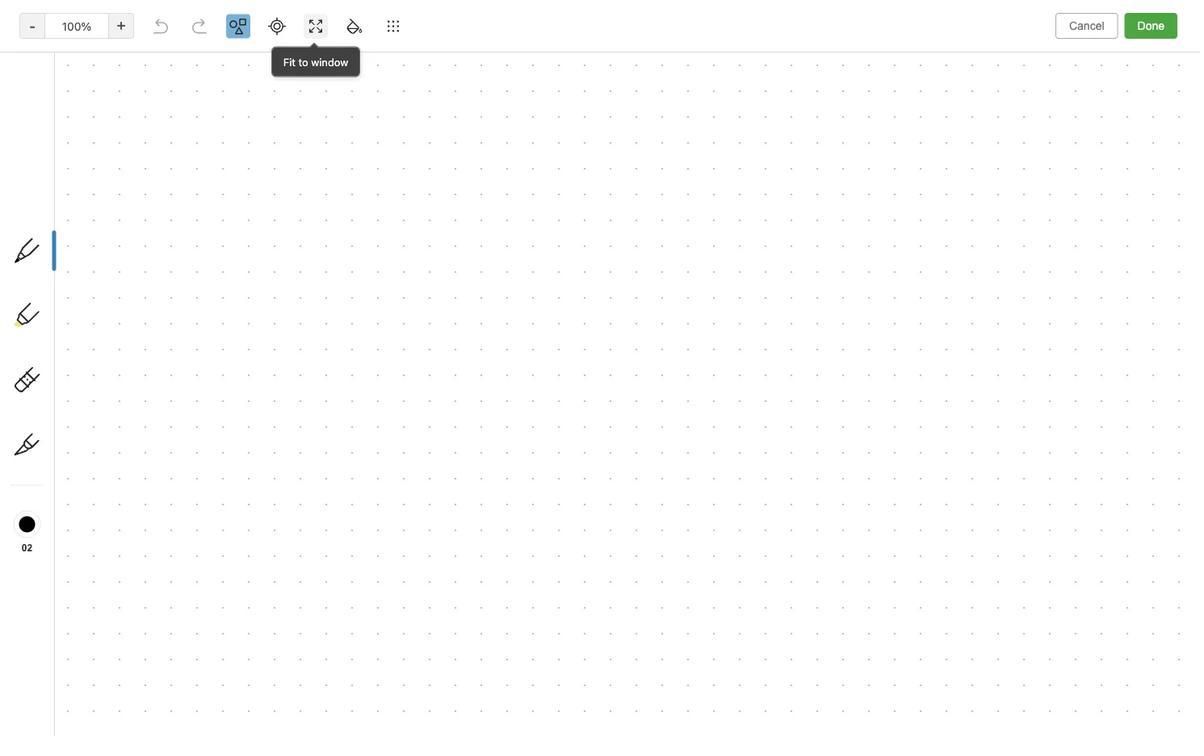 Task type: locate. For each thing, give the bounding box(es) containing it.
1 vertical spatial notebook
[[78, 501, 127, 514]]

only
[[1047, 13, 1070, 25]]

expires in 03d:10h:02m:51s
[[25, 685, 169, 694]]

changes
[[1115, 716, 1156, 728]]

new up tags
[[53, 501, 75, 514]]

notebook inside 'button'
[[288, 13, 336, 25]]

add
[[29, 158, 49, 170]]

add tag image
[[231, 712, 251, 731]]

first notebook button
[[243, 8, 341, 31]]

notebook right first
[[288, 13, 336, 25]]

to
[[48, 205, 58, 217]]

notebook
[[288, 13, 336, 25], [78, 501, 127, 514]]

notebook for first notebook
[[288, 13, 336, 25]]

tree
[[0, 116, 194, 622]]

group containing add your first shortcut
[[0, 142, 187, 359]]

group
[[0, 142, 187, 359]]

new notebook button
[[0, 498, 187, 517]]

shared with me
[[36, 556, 117, 569]]

new button
[[10, 85, 184, 114]]

None search field
[[21, 47, 173, 76]]

you
[[1073, 13, 1090, 25]]

notebook,
[[57, 191, 106, 203]]

heading level image
[[475, 45, 558, 68]]

tags button
[[0, 524, 187, 550]]

shortcut
[[100, 158, 142, 170]]

black
[[58, 649, 89, 662]]

03d:10h:02m:51s
[[80, 685, 169, 694]]

in
[[67, 685, 77, 694]]

notes up tasks
[[36, 358, 66, 372]]

shared
[[36, 556, 73, 569]]

0 horizontal spatial notebook
[[78, 501, 127, 514]]

icon on a note, notebook, stack or tag to add it here.
[[29, 176, 148, 217]]

stack
[[109, 191, 135, 203]]

notebooks
[[36, 420, 93, 433]]

tags
[[36, 530, 61, 543]]

1 vertical spatial new
[[53, 501, 75, 514]]

notes
[[56, 242, 85, 254], [36, 358, 66, 372]]

cell
[[0, 459, 187, 478]]

notebook up tags button
[[78, 501, 127, 514]]

0 vertical spatial notebook
[[288, 13, 336, 25]]

tree containing home
[[0, 116, 194, 622]]

black friday offer button
[[13, 639, 181, 672]]

new inside new popup button
[[36, 93, 59, 106]]

first notebook
[[263, 13, 336, 25]]

new for new
[[36, 93, 59, 106]]

note,
[[29, 191, 54, 203]]

1 horizontal spatial notebook
[[288, 13, 336, 25]]

new inside new notebook button
[[53, 501, 75, 514]]

font color image
[[686, 45, 727, 68]]

alignment image
[[958, 45, 999, 68]]

more image
[[1136, 45, 1186, 68]]

notes right recent
[[56, 242, 85, 254]]

recent notes
[[19, 242, 85, 254]]

font family image
[[562, 45, 638, 68]]

offer
[[129, 649, 157, 662]]

expand tags image
[[4, 530, 17, 543]]

new up home
[[36, 93, 59, 106]]

click
[[29, 176, 53, 188]]

click the
[[29, 176, 75, 188]]

0 vertical spatial new
[[36, 93, 59, 106]]

first
[[77, 158, 97, 170]]

notebook inside button
[[78, 501, 127, 514]]

new for new notebook
[[53, 501, 75, 514]]

tasks
[[36, 385, 65, 398]]

friday
[[92, 649, 127, 662]]

new
[[36, 93, 59, 106], [53, 501, 75, 514]]

expand note image
[[205, 10, 225, 29]]

highlight image
[[804, 45, 843, 68]]

icon
[[88, 176, 109, 188]]

here.
[[91, 205, 116, 217]]



Task type: vqa. For each thing, say whether or not it's contained in the screenshot.
top Notes
yes



Task type: describe. For each thing, give the bounding box(es) containing it.
home
[[36, 133, 66, 146]]

notebooks link
[[0, 414, 187, 440]]

new notebook
[[53, 501, 127, 514]]

add
[[61, 205, 79, 217]]

expires
[[25, 685, 64, 694]]

tasks button
[[0, 378, 187, 404]]

recent
[[19, 242, 53, 254]]

Search text field
[[21, 47, 173, 76]]

settings image
[[165, 13, 184, 32]]

shortcuts
[[36, 159, 87, 172]]

notebook for new notebook
[[78, 501, 127, 514]]

insert image
[[204, 45, 277, 68]]

tag
[[29, 205, 45, 217]]

1 vertical spatial notes
[[36, 358, 66, 372]]

0 vertical spatial notes
[[56, 242, 85, 254]]

font size image
[[642, 45, 682, 68]]

saved
[[1159, 716, 1188, 728]]

with
[[76, 556, 97, 569]]

Note Editor text field
[[0, 0, 1201, 738]]

only you
[[1047, 13, 1090, 25]]

me
[[100, 556, 117, 569]]

or
[[138, 191, 148, 203]]

it
[[82, 205, 88, 217]]

your
[[52, 158, 74, 170]]

notes link
[[0, 352, 187, 378]]

all
[[1100, 716, 1112, 728]]

a
[[127, 176, 133, 188]]

black friday offer
[[58, 649, 157, 662]]

share button
[[1103, 6, 1162, 32]]

all changes saved
[[1100, 716, 1188, 728]]

first
[[263, 13, 285, 25]]

the
[[56, 176, 72, 188]]

shortcuts button
[[0, 153, 187, 179]]

note window element
[[0, 0, 1201, 738]]

add a reminder image
[[204, 712, 223, 731]]

trash
[[36, 591, 64, 605]]

share
[[1117, 13, 1148, 26]]

new notebook group
[[0, 440, 187, 524]]

shared with me link
[[0, 550, 187, 575]]

on
[[112, 176, 124, 188]]

add your first shortcut
[[29, 158, 142, 170]]

home link
[[0, 127, 194, 153]]

trash link
[[0, 585, 187, 611]]



